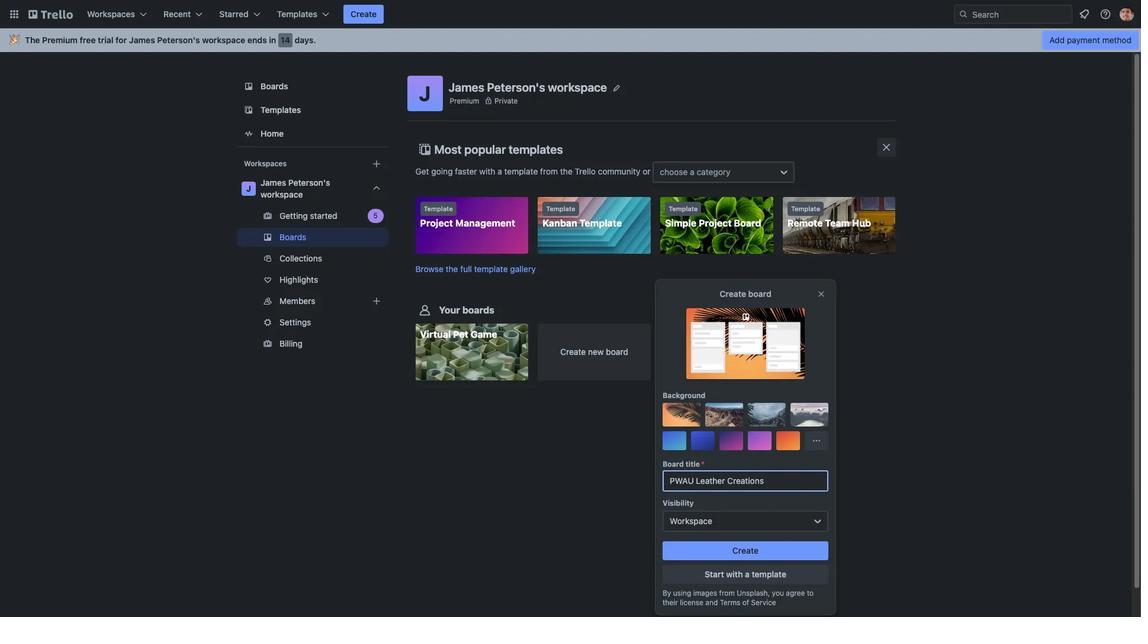 Task type: locate. For each thing, give the bounding box(es) containing it.
create button inside primary element
[[344, 5, 384, 24]]

forward image
[[386, 209, 400, 223]]

template right the full
[[474, 264, 508, 274]]

workspace
[[670, 517, 713, 527]]

add payment method link
[[1043, 31, 1139, 50]]

0 horizontal spatial the
[[446, 264, 458, 274]]

with right start
[[727, 570, 743, 580]]

started
[[310, 211, 337, 221]]

0 vertical spatial templates
[[277, 9, 318, 19]]

1 horizontal spatial james peterson's workspace
[[449, 80, 607, 94]]

0 horizontal spatial board
[[606, 347, 629, 357]]

1 project from the left
[[420, 218, 453, 229]]

virtual
[[420, 330, 451, 340]]

template inside "template project management"
[[424, 205, 453, 213]]

highlights link
[[237, 271, 388, 290]]

the
[[560, 166, 573, 176], [446, 264, 458, 274]]

pet
[[453, 330, 469, 340]]

banner containing 🎉
[[0, 28, 1142, 52]]

james right j button
[[449, 80, 485, 94]]

🎉
[[9, 35, 20, 45]]

james peterson's workspace
[[449, 80, 607, 94], [260, 178, 330, 200]]

🎉 the premium free trial for james peterson's workspace ends in 14 days.
[[9, 35, 316, 45]]

template inside template remote team hub
[[792, 205, 821, 213]]

billing link
[[237, 335, 388, 354]]

from down templates
[[540, 166, 558, 176]]

1 vertical spatial with
[[727, 570, 743, 580]]

template
[[505, 166, 538, 176], [474, 264, 508, 274], [752, 570, 787, 580]]

j button
[[407, 76, 443, 111]]

1 vertical spatial from
[[720, 590, 735, 598]]

workspaces up the trial
[[87, 9, 135, 19]]

peterson's
[[157, 35, 200, 45], [487, 80, 546, 94], [288, 178, 330, 188]]

category
[[697, 167, 731, 177]]

template for start with a template
[[752, 570, 787, 580]]

with right faster at the left of page
[[480, 166, 496, 176]]

0 vertical spatial from
[[540, 166, 558, 176]]

template up 'kanban'
[[546, 205, 576, 213]]

0 vertical spatial boards
[[260, 81, 288, 91]]

0 vertical spatial create button
[[344, 5, 384, 24]]

a down most popular templates on the top left of the page
[[498, 166, 502, 176]]

template down 'going'
[[424, 205, 453, 213]]

templates inside popup button
[[277, 9, 318, 19]]

going
[[432, 166, 453, 176]]

template down templates
[[505, 166, 538, 176]]

team
[[826, 218, 850, 229]]

from up license and terms of service
[[720, 590, 735, 598]]

terms
[[720, 599, 741, 608]]

board left remote
[[734, 218, 762, 229]]

trello
[[575, 166, 596, 176]]

2 boards link from the top
[[237, 228, 388, 247]]

1 horizontal spatial james
[[260, 178, 286, 188]]

template inside button
[[752, 570, 787, 580]]

recent button
[[156, 5, 210, 24]]

0 vertical spatial the
[[560, 166, 573, 176]]

collections
[[279, 254, 322, 264]]

board image
[[241, 79, 256, 94]]

hub
[[853, 218, 872, 229]]

None text field
[[663, 471, 829, 492]]

0 vertical spatial boards link
[[237, 76, 388, 97]]

you
[[772, 590, 784, 598]]

premium down back to home image
[[42, 35, 78, 45]]

james peterson's workspace up getting
[[260, 178, 330, 200]]

1 vertical spatial james
[[449, 80, 485, 94]]

template
[[424, 205, 453, 213], [546, 205, 576, 213], [669, 205, 698, 213], [792, 205, 821, 213], [580, 218, 622, 229]]

a right choose
[[690, 167, 695, 177]]

peterson's down "recent"
[[157, 35, 200, 45]]

a
[[498, 166, 502, 176], [690, 167, 695, 177], [745, 570, 750, 580]]

Search field
[[969, 5, 1072, 23]]

project right forward icon
[[420, 218, 453, 229]]

boards link
[[237, 76, 388, 97], [237, 228, 388, 247]]

board left title
[[663, 460, 684, 469]]

virtual pet game link
[[416, 324, 529, 381]]

with inside button
[[727, 570, 743, 580]]

create button
[[344, 5, 384, 24], [663, 542, 829, 561]]

2 vertical spatial james
[[260, 178, 286, 188]]

getting started
[[279, 211, 337, 221]]

1 horizontal spatial project
[[699, 218, 732, 229]]

templates up days.
[[277, 9, 318, 19]]

0 vertical spatial peterson's
[[157, 35, 200, 45]]

0 vertical spatial board
[[734, 218, 762, 229]]

license link
[[680, 599, 704, 608]]

1 vertical spatial template
[[474, 264, 508, 274]]

boards
[[260, 81, 288, 91], [279, 232, 306, 242]]

1 vertical spatial workspaces
[[244, 159, 286, 168]]

template up remote
[[792, 205, 821, 213]]

the left the full
[[446, 264, 458, 274]]

license and terms of service
[[680, 599, 777, 608]]

1 horizontal spatial workspace
[[260, 190, 303, 200]]

forward image
[[386, 252, 400, 266]]

from
[[540, 166, 558, 176], [720, 590, 735, 598]]

collections link
[[237, 249, 400, 268]]

1 vertical spatial james peterson's workspace
[[260, 178, 330, 200]]

1 horizontal spatial peterson's
[[288, 178, 330, 188]]

0 vertical spatial premium
[[42, 35, 78, 45]]

1 horizontal spatial board
[[734, 218, 762, 229]]

template for browse the full template gallery
[[474, 264, 508, 274]]

peterson's up private in the top of the page
[[487, 80, 546, 94]]

2 vertical spatial template
[[752, 570, 787, 580]]

open information menu image
[[1100, 8, 1112, 20]]

browse
[[416, 264, 444, 274]]

1 vertical spatial premium
[[450, 96, 479, 105]]

0 horizontal spatial with
[[480, 166, 496, 176]]

with
[[480, 166, 496, 176], [727, 570, 743, 580]]

title
[[686, 460, 700, 469]]

0 vertical spatial james
[[129, 35, 155, 45]]

0 vertical spatial board
[[749, 289, 772, 299]]

workspaces down home on the top left of the page
[[244, 159, 286, 168]]

close popover image
[[817, 290, 827, 299]]

terms of service link
[[720, 599, 777, 608]]

1 vertical spatial board
[[663, 460, 684, 469]]

boards down getting
[[279, 232, 306, 242]]

1 horizontal spatial with
[[727, 570, 743, 580]]

boards link up the templates link
[[237, 76, 388, 97]]

most
[[435, 143, 462, 156]]

0 vertical spatial with
[[480, 166, 496, 176]]

0 vertical spatial j
[[419, 81, 431, 105]]

the left trello
[[560, 166, 573, 176]]

template up simple
[[669, 205, 698, 213]]

0 vertical spatial workspace
[[202, 35, 245, 45]]

1 horizontal spatial j
[[419, 81, 431, 105]]

create inside primary element
[[351, 9, 377, 19]]

peterson's up getting started
[[288, 178, 330, 188]]

2 horizontal spatial a
[[745, 570, 750, 580]]

getting
[[279, 211, 308, 221]]

j inside button
[[419, 81, 431, 105]]

template project management
[[420, 205, 516, 229]]

template inside template simple project board
[[669, 205, 698, 213]]

james up getting
[[260, 178, 286, 188]]

1 vertical spatial j
[[246, 184, 251, 194]]

1 horizontal spatial board
[[749, 289, 772, 299]]

0 horizontal spatial a
[[498, 166, 502, 176]]

2 project from the left
[[699, 218, 732, 229]]

james
[[129, 35, 155, 45], [449, 80, 485, 94], [260, 178, 286, 188]]

project right simple
[[699, 218, 732, 229]]

templates up home on the top left of the page
[[260, 105, 301, 115]]

1 vertical spatial the
[[446, 264, 458, 274]]

*
[[701, 460, 705, 469]]

premium right j button
[[450, 96, 479, 105]]

0 horizontal spatial premium
[[42, 35, 78, 45]]

back to home image
[[28, 5, 73, 24]]

from inside by using images from unsplash, you agree to their
[[720, 590, 735, 598]]

2 horizontal spatial workspace
[[548, 80, 607, 94]]

1 horizontal spatial workspaces
[[244, 159, 286, 168]]

0 horizontal spatial project
[[420, 218, 453, 229]]

banner
[[0, 28, 1142, 52]]

template up "you"
[[752, 570, 787, 580]]

background element
[[663, 403, 829, 451]]

0 vertical spatial workspaces
[[87, 9, 135, 19]]

james right the for
[[129, 35, 155, 45]]

home image
[[241, 127, 256, 141]]

1 vertical spatial boards link
[[237, 228, 388, 247]]

to
[[807, 590, 814, 598]]

license
[[680, 599, 704, 608]]

in
[[269, 35, 276, 45]]

1 vertical spatial board
[[606, 347, 629, 357]]

template board image
[[241, 103, 256, 117]]

create
[[351, 9, 377, 19], [720, 289, 747, 299], [561, 347, 586, 357], [733, 546, 759, 556]]

2 horizontal spatial peterson's
[[487, 80, 546, 94]]

1 vertical spatial workspace
[[548, 80, 607, 94]]

board
[[749, 289, 772, 299], [606, 347, 629, 357]]

boards right board "icon"
[[260, 81, 288, 91]]

1 boards link from the top
[[237, 76, 388, 97]]

starred button
[[212, 5, 268, 24]]

0 horizontal spatial james
[[129, 35, 155, 45]]

0 notifications image
[[1078, 7, 1092, 21]]

templates
[[277, 9, 318, 19], [260, 105, 301, 115]]

2 vertical spatial peterson's
[[288, 178, 330, 188]]

template for project
[[424, 205, 453, 213]]

start with a template
[[705, 570, 787, 580]]

start with a template button
[[663, 566, 829, 585]]

highlights
[[279, 275, 318, 285]]

0 horizontal spatial james peterson's workspace
[[260, 178, 330, 200]]

a up unsplash,
[[745, 570, 750, 580]]

workspaces button
[[80, 5, 154, 24]]

create a workspace image
[[369, 157, 384, 171]]

workspaces
[[87, 9, 135, 19], [244, 159, 286, 168]]

1 horizontal spatial from
[[720, 590, 735, 598]]

0 vertical spatial template
[[505, 166, 538, 176]]

by
[[663, 590, 672, 598]]

1 horizontal spatial create button
[[663, 542, 829, 561]]

boards link down getting started
[[237, 228, 388, 247]]

0 horizontal spatial workspaces
[[87, 9, 135, 19]]

j
[[419, 81, 431, 105], [246, 184, 251, 194]]

0 horizontal spatial create button
[[344, 5, 384, 24]]

0 vertical spatial james peterson's workspace
[[449, 80, 607, 94]]

2 horizontal spatial james
[[449, 80, 485, 94]]

james peterson's workspace up private in the top of the page
[[449, 80, 607, 94]]



Task type: describe. For each thing, give the bounding box(es) containing it.
settings link
[[237, 313, 388, 332]]

browse the full template gallery link
[[416, 264, 536, 274]]

agree
[[786, 590, 805, 598]]

settings
[[279, 318, 311, 328]]

browse the full template gallery
[[416, 264, 536, 274]]

add payment method
[[1050, 35, 1132, 45]]

templates button
[[270, 5, 337, 24]]

1 horizontal spatial premium
[[450, 96, 479, 105]]

images
[[694, 590, 718, 598]]

james peterson (jamespeterson93) image
[[1120, 7, 1135, 21]]

templates
[[509, 143, 563, 156]]

gallery
[[510, 264, 536, 274]]

the
[[25, 35, 40, 45]]

full
[[461, 264, 472, 274]]

template for simple
[[669, 205, 698, 213]]

new
[[588, 347, 604, 357]]

workspaces inside popup button
[[87, 9, 135, 19]]

private
[[495, 96, 518, 105]]

members link
[[237, 292, 388, 311]]

project inside template simple project board
[[699, 218, 732, 229]]

home
[[260, 129, 284, 139]]

template simple project board
[[665, 205, 762, 229]]

2 vertical spatial workspace
[[260, 190, 303, 200]]

their
[[663, 599, 678, 608]]

community
[[598, 166, 641, 176]]

project inside "template project management"
[[420, 218, 453, 229]]

0 horizontal spatial board
[[663, 460, 684, 469]]

0 horizontal spatial from
[[540, 166, 558, 176]]

recent
[[164, 9, 191, 19]]

most popular templates
[[435, 143, 563, 156]]

of
[[743, 599, 750, 608]]

template for kanban
[[546, 205, 576, 213]]

1 horizontal spatial a
[[690, 167, 695, 177]]

board title *
[[663, 460, 705, 469]]

board inside template simple project board
[[734, 218, 762, 229]]

choose a category
[[660, 167, 731, 177]]

0 horizontal spatial j
[[246, 184, 251, 194]]

a inside button
[[745, 570, 750, 580]]

home link
[[237, 123, 388, 145]]

days.
[[295, 35, 316, 45]]

or
[[643, 166, 651, 176]]

method
[[1103, 35, 1132, 45]]

ends
[[248, 35, 267, 45]]

management
[[456, 218, 516, 229]]

remote
[[788, 218, 823, 229]]

your
[[439, 305, 460, 316]]

add image
[[369, 294, 384, 309]]

5
[[373, 212, 378, 220]]

trial
[[98, 35, 114, 45]]

1 horizontal spatial the
[[560, 166, 573, 176]]

background
[[663, 392, 706, 401]]

search image
[[959, 9, 969, 19]]

starred
[[219, 9, 249, 19]]

custom image image
[[677, 411, 687, 420]]

unsplash,
[[737, 590, 770, 598]]

create new board
[[561, 347, 629, 357]]

0 horizontal spatial workspace
[[202, 35, 245, 45]]

using
[[674, 590, 692, 598]]

free
[[80, 35, 96, 45]]

popular
[[465, 143, 506, 156]]

1 vertical spatial create button
[[663, 542, 829, 561]]

0 horizontal spatial peterson's
[[157, 35, 200, 45]]

confetti image
[[9, 35, 20, 45]]

add
[[1050, 35, 1065, 45]]

template kanban template
[[543, 205, 622, 229]]

get going faster with a template from the trello community or
[[416, 166, 653, 176]]

your boards
[[439, 305, 495, 316]]

1 vertical spatial templates
[[260, 105, 301, 115]]

kanban
[[543, 218, 578, 229]]

choose
[[660, 167, 688, 177]]

members
[[279, 296, 315, 306]]

faster
[[455, 166, 477, 176]]

template for remote
[[792, 205, 821, 213]]

by using images from unsplash, you agree to their
[[663, 590, 814, 608]]

14
[[281, 35, 290, 45]]

1 vertical spatial peterson's
[[487, 80, 546, 94]]

virtual pet game
[[420, 330, 498, 340]]

template remote team hub
[[788, 205, 872, 229]]

payment
[[1068, 35, 1101, 45]]

and
[[706, 599, 718, 608]]

1 vertical spatial boards
[[279, 232, 306, 242]]

service
[[752, 599, 777, 608]]

start
[[705, 570, 724, 580]]

primary element
[[0, 0, 1142, 28]]

get
[[416, 166, 429, 176]]

billing
[[279, 339, 302, 349]]

visibility
[[663, 499, 694, 508]]

game
[[471, 330, 498, 340]]

boards
[[463, 305, 495, 316]]

create board
[[720, 289, 772, 299]]

for
[[116, 35, 127, 45]]

templates link
[[237, 100, 388, 121]]

template right 'kanban'
[[580, 218, 622, 229]]



